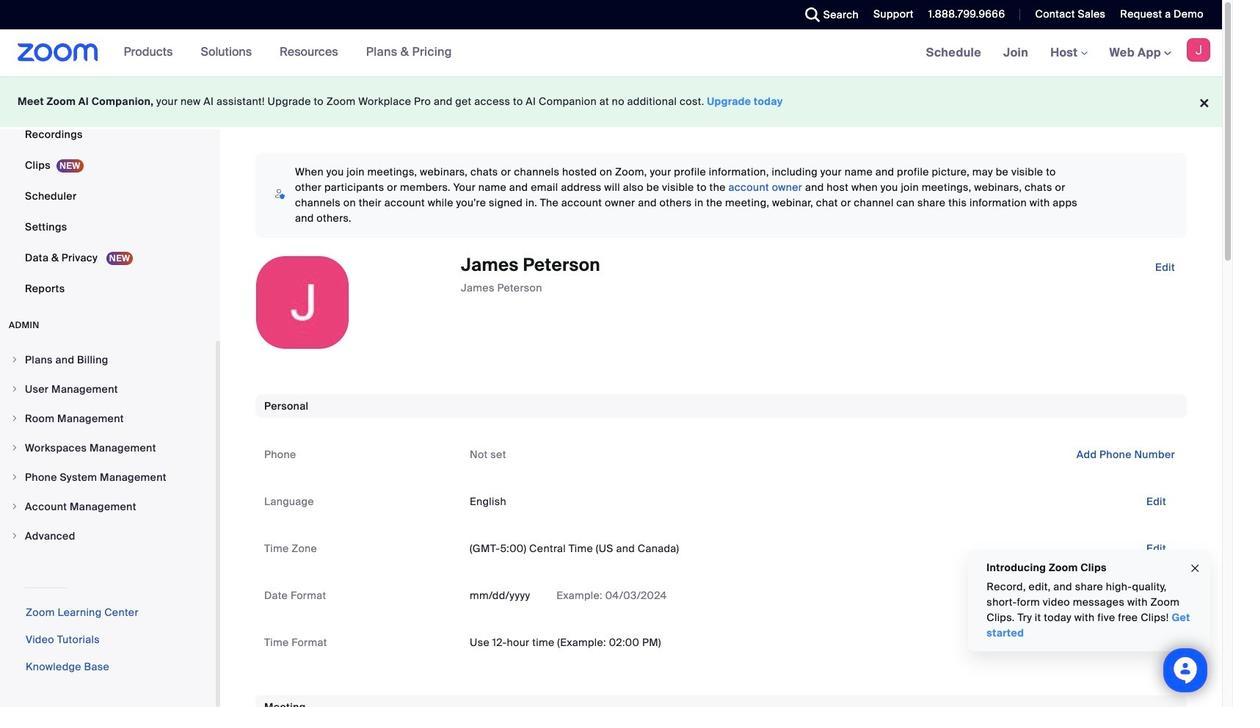 Task type: locate. For each thing, give the bounding box(es) containing it.
personal menu menu
[[0, 0, 216, 305]]

2 right image from the top
[[10, 385, 19, 394]]

footer
[[0, 76, 1223, 127]]

banner
[[0, 29, 1223, 77]]

1 vertical spatial right image
[[10, 502, 19, 511]]

close image
[[1190, 560, 1201, 577]]

profile picture image
[[1187, 38, 1211, 62]]

right image
[[10, 473, 19, 482], [10, 502, 19, 511], [10, 532, 19, 540]]

2 vertical spatial right image
[[10, 532, 19, 540]]

0 vertical spatial right image
[[10, 473, 19, 482]]

3 right image from the top
[[10, 414, 19, 423]]

4 right image from the top
[[10, 444, 19, 452]]

1 right image from the top
[[10, 355, 19, 364]]

right image
[[10, 355, 19, 364], [10, 385, 19, 394], [10, 414, 19, 423], [10, 444, 19, 452]]

product information navigation
[[113, 29, 463, 76]]



Task type: vqa. For each thing, say whether or not it's contained in the screenshot.
User photo at top
yes



Task type: describe. For each thing, give the bounding box(es) containing it.
admin menu menu
[[0, 346, 216, 551]]

user photo image
[[256, 256, 349, 349]]

2 right image from the top
[[10, 502, 19, 511]]

1 right image from the top
[[10, 473, 19, 482]]

zoom logo image
[[18, 43, 98, 62]]

3 right image from the top
[[10, 532, 19, 540]]

meetings navigation
[[915, 29, 1223, 77]]



